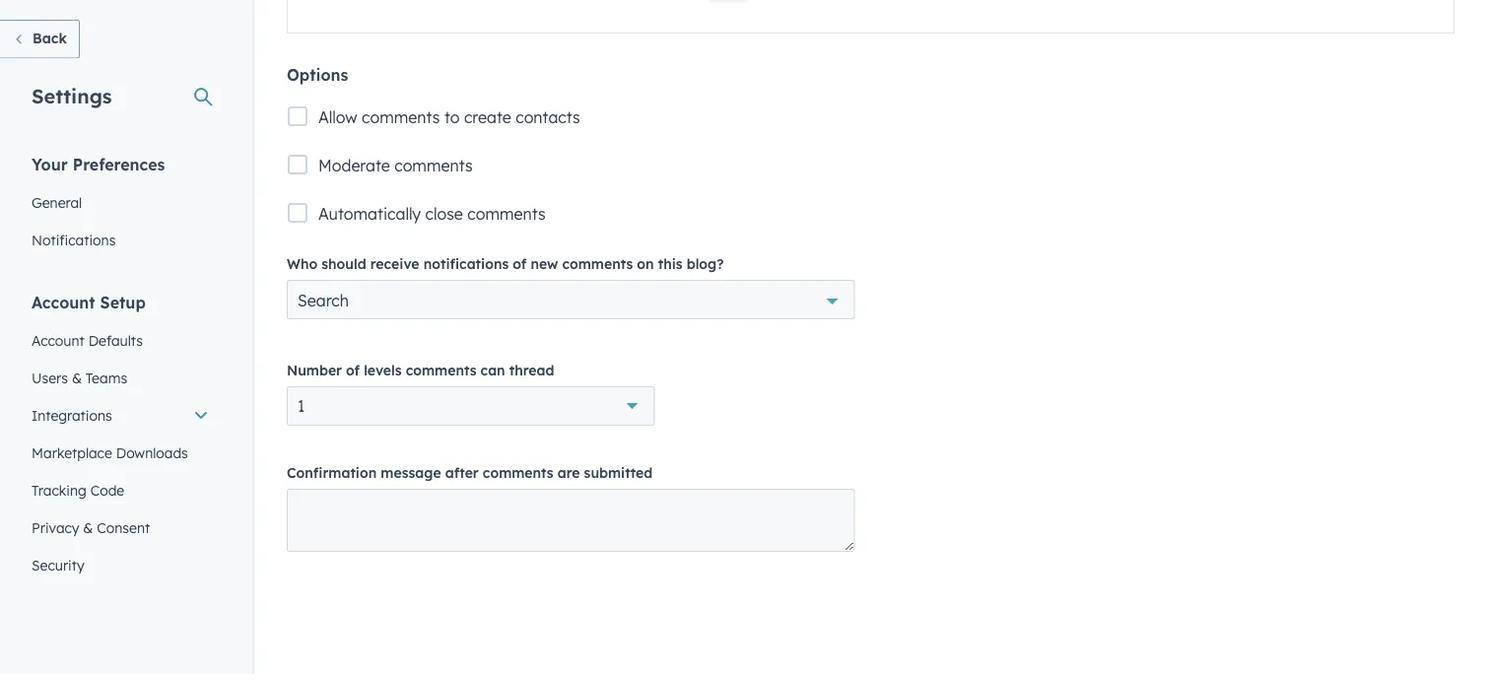 Task type: locate. For each thing, give the bounding box(es) containing it.
should
[[322, 255, 366, 273]]

general link
[[20, 184, 221, 221]]

back
[[33, 30, 67, 47]]

confirmation message after comments are submitted
[[287, 464, 653, 482]]

code
[[90, 482, 124, 499]]

downloads
[[116, 444, 188, 461]]

teams
[[86, 369, 127, 386]]

account up users
[[32, 332, 85, 349]]

account defaults link
[[20, 322, 221, 359]]

2 account from the top
[[32, 332, 85, 349]]

of left levels
[[346, 362, 360, 379]]

settings
[[32, 83, 112, 108]]

& right privacy
[[83, 519, 93, 536]]

to
[[444, 107, 460, 127]]

0 vertical spatial of
[[513, 255, 527, 273]]

1 vertical spatial account
[[32, 332, 85, 349]]

security
[[32, 556, 84, 574]]

can
[[481, 362, 505, 379]]

users
[[32, 369, 68, 386]]

security link
[[20, 547, 221, 584]]

account
[[32, 292, 95, 312], [32, 332, 85, 349]]

0 horizontal spatial of
[[346, 362, 360, 379]]

number of levels comments can thread
[[287, 362, 555, 379]]

general
[[32, 194, 82, 211]]

comments up automatically close comments
[[395, 156, 473, 175]]

close
[[425, 204, 463, 224]]

comments up the who should receive notifications of new comments on this blog?
[[468, 204, 546, 224]]

marketplace downloads
[[32, 444, 188, 461]]

automatically close comments
[[318, 204, 546, 224]]

privacy
[[32, 519, 79, 536]]

& right users
[[72, 369, 82, 386]]

on
[[637, 255, 654, 273]]

comments left the on
[[562, 255, 633, 273]]

of
[[513, 255, 527, 273], [346, 362, 360, 379]]

account inside "link"
[[32, 332, 85, 349]]

preferences
[[73, 154, 165, 174]]

privacy & consent link
[[20, 509, 221, 547]]

0 vertical spatial &
[[72, 369, 82, 386]]

1 horizontal spatial &
[[83, 519, 93, 536]]

1 button
[[287, 386, 655, 426]]

notifications
[[424, 255, 509, 273]]

options
[[287, 65, 348, 85]]

submitted
[[584, 464, 653, 482]]

your preferences element
[[20, 153, 221, 259]]

0 vertical spatial account
[[32, 292, 95, 312]]

None text field
[[287, 489, 855, 552]]

integrations button
[[20, 397, 221, 434]]

create
[[464, 107, 511, 127]]

privacy & consent
[[32, 519, 150, 536]]

of left new
[[513, 255, 527, 273]]

1 account from the top
[[32, 292, 95, 312]]

levels
[[364, 362, 402, 379]]

account defaults
[[32, 332, 143, 349]]

after
[[445, 464, 479, 482]]

your preferences
[[32, 154, 165, 174]]

account for account setup
[[32, 292, 95, 312]]

0 horizontal spatial &
[[72, 369, 82, 386]]

1 vertical spatial &
[[83, 519, 93, 536]]

comments left are
[[483, 464, 554, 482]]

account up account defaults
[[32, 292, 95, 312]]

1 horizontal spatial of
[[513, 255, 527, 273]]

your
[[32, 154, 68, 174]]

comments
[[362, 107, 440, 127], [395, 156, 473, 175], [468, 204, 546, 224], [562, 255, 633, 273], [406, 362, 477, 379], [483, 464, 554, 482]]

&
[[72, 369, 82, 386], [83, 519, 93, 536]]



Task type: vqa. For each thing, say whether or not it's contained in the screenshot.
1
yes



Task type: describe. For each thing, give the bounding box(es) containing it.
users & teams link
[[20, 359, 221, 397]]

this
[[658, 255, 683, 273]]

integrations
[[32, 407, 112, 424]]

notifications link
[[20, 221, 221, 259]]

are
[[558, 464, 580, 482]]

who should receive notifications of new comments on this blog?
[[287, 255, 724, 273]]

moderate
[[318, 156, 390, 175]]

who
[[287, 255, 318, 273]]

users & teams
[[32, 369, 127, 386]]

message
[[381, 464, 441, 482]]

marketplace
[[32, 444, 112, 461]]

account setup element
[[20, 291, 221, 584]]

notifications
[[32, 231, 116, 248]]

new
[[531, 255, 558, 273]]

number
[[287, 362, 342, 379]]

account for account defaults
[[32, 332, 85, 349]]

thread
[[509, 362, 555, 379]]

moderate comments
[[318, 156, 473, 175]]

tracking code link
[[20, 472, 221, 509]]

& for users
[[72, 369, 82, 386]]

comments up "1" popup button
[[406, 362, 477, 379]]

& for privacy
[[83, 519, 93, 536]]

blog?
[[687, 255, 724, 273]]

search
[[298, 291, 349, 311]]

1
[[298, 396, 305, 416]]

account setup
[[32, 292, 146, 312]]

defaults
[[88, 332, 143, 349]]

confirmation
[[287, 464, 377, 482]]

tracking code
[[32, 482, 124, 499]]

1 vertical spatial of
[[346, 362, 360, 379]]

allow
[[318, 107, 357, 127]]

consent
[[97, 519, 150, 536]]

receive
[[370, 255, 420, 273]]

setup
[[100, 292, 146, 312]]

tracking
[[32, 482, 87, 499]]

contacts
[[516, 107, 580, 127]]

automatically
[[318, 204, 421, 224]]

marketplace downloads link
[[20, 434, 221, 472]]

comments up moderate comments
[[362, 107, 440, 127]]

back link
[[0, 20, 80, 59]]

allow comments to create contacts
[[318, 107, 580, 127]]



